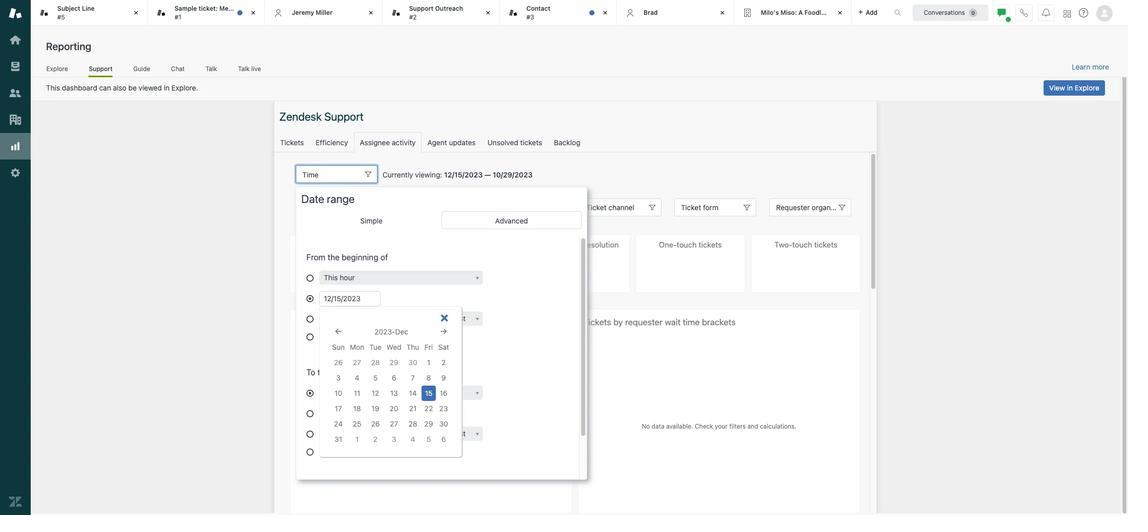 Task type: locate. For each thing, give the bounding box(es) containing it.
1 tab from the left
[[31, 0, 148, 26]]

explore
[[46, 65, 68, 72], [1075, 83, 1099, 92]]

support up can
[[89, 65, 113, 72]]

close image left milo's
[[717, 8, 728, 18]]

1 vertical spatial explore
[[1075, 83, 1099, 92]]

get started image
[[9, 33, 22, 47]]

explore up this
[[46, 65, 68, 72]]

1 horizontal spatial support
[[409, 5, 434, 12]]

sample
[[175, 5, 197, 12]]

zendesk products image
[[1064, 10, 1071, 17]]

talk live
[[238, 65, 261, 72]]

jeremy miller
[[292, 9, 332, 16]]

0 horizontal spatial close image
[[131, 8, 141, 18]]

in right view
[[1067, 83, 1073, 92]]

close image
[[366, 8, 376, 18], [483, 8, 493, 18], [717, 8, 728, 18], [835, 8, 845, 18]]

dashboard
[[62, 83, 97, 92]]

customers image
[[9, 86, 22, 100]]

explore down learn more link
[[1075, 83, 1099, 92]]

subject
[[57, 5, 80, 12]]

0 horizontal spatial talk
[[206, 65, 217, 72]]

in inside button
[[1067, 83, 1073, 92]]

get help image
[[1079, 8, 1088, 17]]

2 talk from the left
[[238, 65, 250, 72]]

2 tab from the left
[[148, 0, 265, 26]]

1 talk from the left
[[206, 65, 217, 72]]

be
[[128, 83, 137, 92]]

talk link
[[205, 65, 217, 76]]

add
[[866, 8, 877, 16]]

this dashboard can also be viewed in explore.
[[46, 83, 198, 92]]

ticket:
[[199, 5, 218, 12]]

2 close image from the left
[[483, 8, 493, 18]]

close image right outreach
[[483, 8, 493, 18]]

close image for brad
[[717, 8, 728, 18]]

#5
[[57, 13, 65, 21]]

talk right "chat"
[[206, 65, 217, 72]]

close image right foodlez
[[835, 8, 845, 18]]

chat
[[171, 65, 185, 72]]

1 vertical spatial support
[[89, 65, 113, 72]]

talk for talk live
[[238, 65, 250, 72]]

talk live link
[[238, 65, 261, 76]]

tab
[[31, 0, 148, 26], [148, 0, 265, 26], [383, 0, 500, 26], [500, 0, 617, 26]]

chat link
[[171, 65, 185, 76]]

talk
[[206, 65, 217, 72], [238, 65, 250, 72]]

1 horizontal spatial close image
[[248, 8, 259, 18]]

support up #2
[[409, 5, 434, 12]]

sample ticket: meet the ticket #1
[[175, 5, 265, 21]]

close image inside 'jeremy miller' tab
[[366, 8, 376, 18]]

support
[[409, 5, 434, 12], [89, 65, 113, 72]]

guide link
[[133, 65, 150, 76]]

line
[[82, 5, 95, 12]]

reporting image
[[9, 140, 22, 153]]

#1
[[175, 13, 181, 21]]

close image right the
[[248, 8, 259, 18]]

1 horizontal spatial talk
[[238, 65, 250, 72]]

ticket
[[248, 5, 265, 12]]

brad tab
[[617, 0, 734, 26]]

1 in from the left
[[164, 83, 170, 92]]

0 vertical spatial support
[[409, 5, 434, 12]]

close image inside milo's miso: a foodlez subsidiary tab
[[835, 8, 845, 18]]

main element
[[0, 0, 31, 515]]

support inside support outreach #2
[[409, 5, 434, 12]]

2 horizontal spatial close image
[[600, 8, 610, 18]]

in
[[164, 83, 170, 92], [1067, 83, 1073, 92]]

4 close image from the left
[[835, 8, 845, 18]]

3 close image from the left
[[600, 8, 610, 18]]

in right viewed at the left top
[[164, 83, 170, 92]]

0 horizontal spatial support
[[89, 65, 113, 72]]

miso:
[[781, 9, 797, 16]]

close image left #1
[[131, 8, 141, 18]]

more
[[1092, 62, 1109, 71]]

learn more link
[[1072, 62, 1109, 72]]

close image for #3
[[600, 8, 610, 18]]

close image left brad
[[600, 8, 610, 18]]

milo's miso: a foodlez subsidiary
[[761, 9, 862, 16]]

close image left #2
[[366, 8, 376, 18]]

0 vertical spatial explore
[[46, 65, 68, 72]]

guide
[[133, 65, 150, 72]]

4 tab from the left
[[500, 0, 617, 26]]

2 in from the left
[[1067, 83, 1073, 92]]

explore.
[[171, 83, 198, 92]]

1 close image from the left
[[366, 8, 376, 18]]

support outreach #2
[[409, 5, 463, 21]]

2 close image from the left
[[248, 8, 259, 18]]

the
[[236, 5, 246, 12]]

close image
[[131, 8, 141, 18], [248, 8, 259, 18], [600, 8, 610, 18]]

1 horizontal spatial explore
[[1075, 83, 1099, 92]]

3 close image from the left
[[717, 8, 728, 18]]

also
[[113, 83, 126, 92]]

1 horizontal spatial in
[[1067, 83, 1073, 92]]

3 tab from the left
[[383, 0, 500, 26]]

close image inside brad tab
[[717, 8, 728, 18]]

talk left live
[[238, 65, 250, 72]]

0 horizontal spatial in
[[164, 83, 170, 92]]

0 horizontal spatial explore
[[46, 65, 68, 72]]



Task type: describe. For each thing, give the bounding box(es) containing it.
views image
[[9, 60, 22, 73]]

add button
[[852, 0, 884, 25]]

milo's miso: a foodlez subsidiary tab
[[734, 0, 862, 26]]

admin image
[[9, 166, 22, 180]]

tab containing support outreach
[[383, 0, 500, 26]]

learn
[[1072, 62, 1090, 71]]

close image for milo's miso: a foodlez subsidiary
[[835, 8, 845, 18]]

live
[[251, 65, 261, 72]]

conversations
[[924, 8, 965, 16]]

contact #3
[[526, 5, 550, 21]]

close image for jeremy miller
[[366, 8, 376, 18]]

explore inside 'link'
[[46, 65, 68, 72]]

explore link
[[46, 65, 68, 76]]

miller
[[316, 9, 332, 16]]

view in explore button
[[1044, 80, 1105, 96]]

support for support outreach #2
[[409, 5, 434, 12]]

jeremy
[[292, 9, 314, 16]]

jeremy miller tab
[[265, 0, 383, 26]]

a
[[799, 9, 803, 16]]

subject line #5
[[57, 5, 95, 21]]

can
[[99, 83, 111, 92]]

support for support
[[89, 65, 113, 72]]

explore inside button
[[1075, 83, 1099, 92]]

1 close image from the left
[[131, 8, 141, 18]]

support link
[[89, 65, 113, 77]]

contact
[[526, 5, 550, 12]]

brad
[[644, 9, 658, 16]]

reporting
[[46, 40, 91, 52]]

zendesk support image
[[9, 7, 22, 20]]

conversations button
[[913, 4, 988, 21]]

subsidiary
[[830, 9, 862, 16]]

talk for talk
[[206, 65, 217, 72]]

view
[[1049, 83, 1065, 92]]

tab containing sample ticket: meet the ticket
[[148, 0, 265, 26]]

learn more
[[1072, 62, 1109, 71]]

close image for #1
[[248, 8, 259, 18]]

view in explore
[[1049, 83, 1099, 92]]

meet
[[219, 5, 234, 12]]

this
[[46, 83, 60, 92]]

zendesk image
[[9, 495, 22, 509]]

outreach
[[435, 5, 463, 12]]

close image inside tab
[[483, 8, 493, 18]]

foodlez
[[805, 9, 828, 16]]

milo's
[[761, 9, 779, 16]]

notifications image
[[1042, 8, 1050, 17]]

tab containing contact
[[500, 0, 617, 26]]

viewed
[[139, 83, 162, 92]]

#2
[[409, 13, 417, 21]]

tabs tab list
[[31, 0, 884, 26]]

tab containing subject line
[[31, 0, 148, 26]]

organizations image
[[9, 113, 22, 126]]

#3
[[526, 13, 534, 21]]

button displays agent's chat status as online. image
[[998, 8, 1006, 17]]



Task type: vqa. For each thing, say whether or not it's contained in the screenshot.
the right the Support
yes



